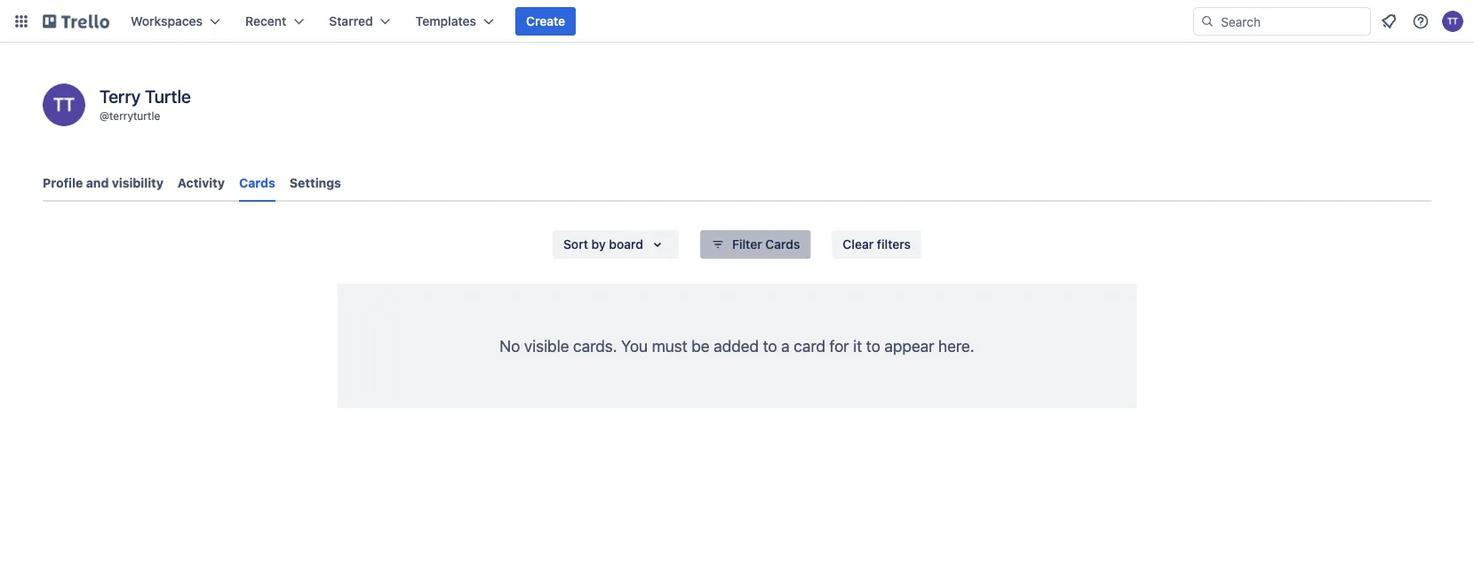 Task type: vqa. For each thing, say whether or not it's contained in the screenshot.
Sort
yes



Task type: locate. For each thing, give the bounding box(es) containing it.
visibility
[[112, 176, 164, 190]]

activity
[[178, 176, 225, 190]]

filter
[[732, 237, 762, 252]]

profile and visibility
[[43, 176, 164, 190]]

clear filters
[[843, 237, 911, 252]]

cards
[[239, 176, 275, 190], [766, 237, 800, 252]]

turtle
[[145, 85, 191, 106]]

and
[[86, 176, 109, 190]]

to
[[763, 336, 778, 355], [867, 336, 881, 355]]

search image
[[1201, 14, 1215, 28]]

added
[[714, 336, 759, 355]]

1 horizontal spatial to
[[867, 336, 881, 355]]

0 vertical spatial cards
[[239, 176, 275, 190]]

to left a
[[763, 336, 778, 355]]

open information menu image
[[1412, 12, 1430, 30]]

workspaces button
[[120, 7, 231, 36]]

to right it
[[867, 336, 881, 355]]

sort by board button
[[553, 230, 679, 259]]

settings link
[[290, 167, 341, 199]]

1 to from the left
[[763, 336, 778, 355]]

no visible cards. you must be added to a card for it to appear here.
[[500, 336, 975, 355]]

board
[[609, 237, 644, 252]]

cards link
[[239, 167, 275, 202]]

you
[[621, 336, 648, 355]]

templates button
[[405, 7, 505, 36]]

create button
[[516, 7, 576, 36]]

0 horizontal spatial to
[[763, 336, 778, 355]]

sort by board
[[564, 237, 644, 252]]

cards.
[[573, 336, 617, 355]]

settings
[[290, 176, 341, 190]]

templates
[[416, 14, 476, 28]]

cards right activity
[[239, 176, 275, 190]]

for
[[830, 336, 849, 355]]

create
[[526, 14, 565, 28]]

1 horizontal spatial cards
[[766, 237, 800, 252]]

visible
[[524, 336, 569, 355]]

terryturtle
[[109, 109, 160, 122]]

1 vertical spatial cards
[[766, 237, 800, 252]]

terry turtle (terryturtle) image
[[43, 84, 85, 126]]

cards right the filter at top
[[766, 237, 800, 252]]



Task type: describe. For each thing, give the bounding box(es) containing it.
workspaces
[[131, 14, 203, 28]]

card
[[794, 336, 826, 355]]

it
[[854, 336, 862, 355]]

be
[[692, 336, 710, 355]]

appear
[[885, 336, 935, 355]]

by
[[592, 237, 606, 252]]

sort
[[564, 237, 588, 252]]

Search field
[[1215, 8, 1371, 35]]

terry turtle @ terryturtle
[[100, 85, 191, 122]]

recent
[[245, 14, 286, 28]]

cards inside the filter cards button
[[766, 237, 800, 252]]

clear filters button
[[832, 230, 922, 259]]

must
[[652, 336, 688, 355]]

0 horizontal spatial cards
[[239, 176, 275, 190]]

0 notifications image
[[1379, 11, 1400, 32]]

starred
[[329, 14, 373, 28]]

clear
[[843, 237, 874, 252]]

no
[[500, 336, 520, 355]]

recent button
[[235, 7, 315, 36]]

activity link
[[178, 167, 225, 199]]

filter cards button
[[700, 230, 811, 259]]

filter cards
[[732, 237, 800, 252]]

profile
[[43, 176, 83, 190]]

filters
[[877, 237, 911, 252]]

@
[[100, 109, 109, 122]]

profile and visibility link
[[43, 167, 164, 199]]

back to home image
[[43, 7, 109, 36]]

2 to from the left
[[867, 336, 881, 355]]

terry
[[100, 85, 141, 106]]

primary element
[[0, 0, 1475, 43]]

a
[[782, 336, 790, 355]]

here.
[[939, 336, 975, 355]]

starred button
[[318, 7, 402, 36]]

terry turtle (terryturtle) image
[[1443, 11, 1464, 32]]



